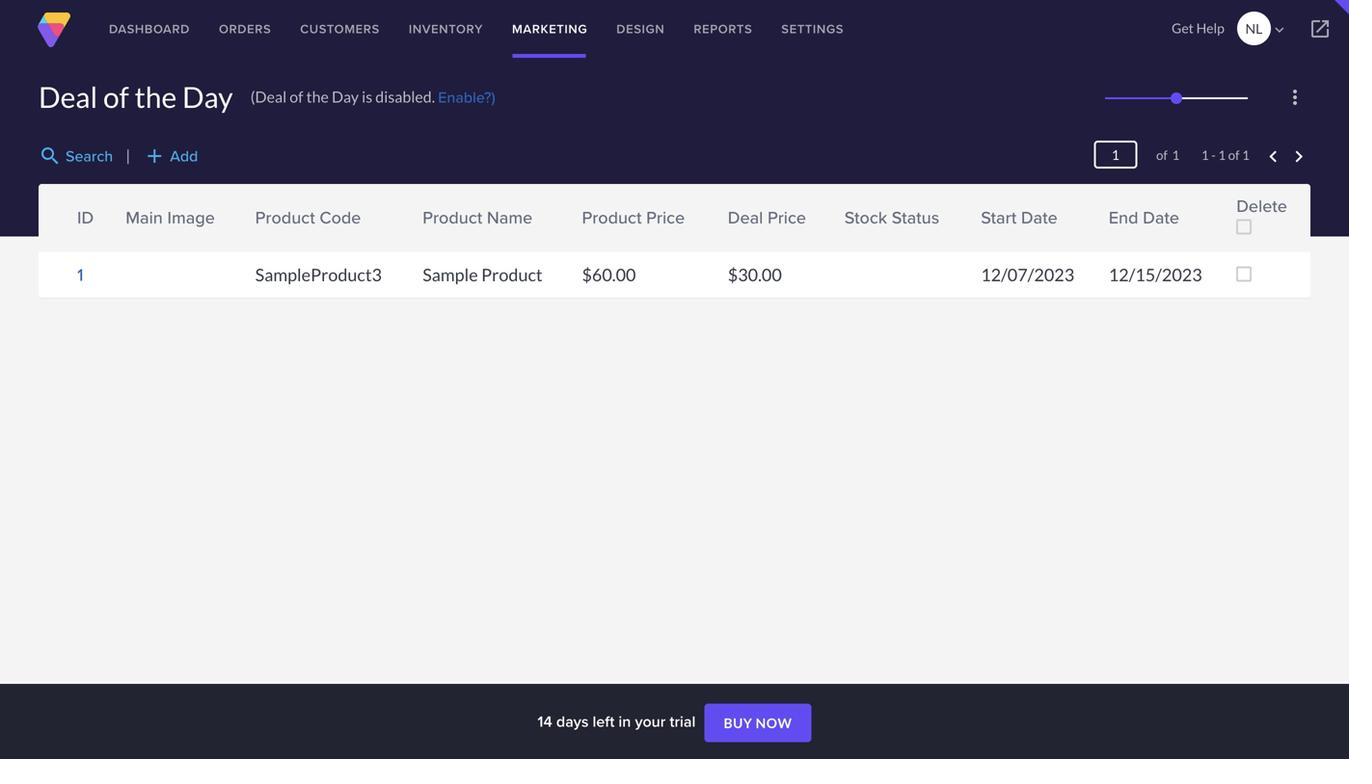 Task type: vqa. For each thing, say whether or not it's contained in the screenshot.
* inside the * input max length help_outline
no



Task type: describe. For each thing, give the bounding box(es) containing it.
 for end date
[[1095, 216, 1113, 233]]

 for start date
[[968, 205, 985, 223]]

orders
[[219, 20, 271, 38]]

  deal price
[[714, 205, 806, 233]]

 link for product price
[[568, 216, 587, 233]]

delete element
[[1227, 184, 1311, 252]]

-
[[1211, 148, 1216, 163]]

12/07/2023
[[981, 264, 1075, 285]]

buy now
[[724, 716, 792, 732]]






product price element
[[572, 184, 718, 252]]






start date element
[[971, 184, 1099, 252]]

sample product
[[423, 264, 543, 285]]

the for (deal
[[306, 87, 329, 106]]

 for product name
[[409, 216, 427, 233]]

stock
[[845, 205, 887, 230]]

 for product price
[[569, 205, 586, 223]]

nl
[[1246, 20, 1263, 37]]

price for deal price
[[768, 205, 806, 230]]

 link for deal price
[[714, 205, 733, 223]]

product code link
[[255, 205, 361, 230]]

product name link
[[423, 205, 533, 230]]

keyboard_arrow_left keyboard_arrow_right
[[1262, 145, 1311, 168]]

 link for deal price
[[714, 216, 733, 233]]

14
[[538, 711, 552, 733]]

 for product price
[[569, 216, 586, 233]]

  start date
[[968, 205, 1058, 233]]

sample
[[423, 264, 478, 285]]

 link for end date
[[1094, 205, 1114, 223]]

days
[[556, 711, 589, 733]]

your
[[635, 711, 666, 733]]

add
[[143, 145, 166, 168]]

 for deal price
[[714, 205, 732, 223]]






product code element
[[246, 184, 413, 252]]

 link for end date
[[1094, 216, 1114, 233]]

disabled.
[[375, 87, 435, 106]]

search
[[66, 145, 113, 167]]

  end date
[[1095, 205, 1180, 233]]






product name element
[[413, 184, 572, 252]]

sampleproduct3
[[255, 264, 382, 285]]

 for stock status
[[831, 205, 848, 223]]

main image element
[[116, 184, 246, 252]]

date for end date
[[1143, 205, 1180, 230]]

more_vert button
[[1280, 82, 1311, 113]]

of inside the (deal of the day is disabled. enable?)
[[290, 87, 303, 106]]

now
[[756, 716, 792, 732]]

 link for product code
[[241, 216, 260, 233]]

left
[[593, 711, 615, 733]]

  product name
[[409, 205, 533, 233]]

product price link
[[582, 205, 685, 230]]

stock status link
[[845, 205, 940, 230]]

dashboard link
[[95, 0, 204, 58]]






stock status element
[[835, 184, 971, 252]]

customers
[[300, 20, 380, 38]]

(deal
[[250, 87, 287, 106]]

keyboard_arrow_left
[[1262, 145, 1285, 168]]

12/15/2023
[[1109, 264, 1202, 285]]

|
[[126, 146, 130, 165]]

day for deal of the day
[[182, 80, 233, 114]]






id element
[[39, 184, 116, 252]]

product for product price
[[582, 205, 642, 230]]

dashboard
[[109, 20, 190, 38]]

buy
[[724, 716, 753, 732]]

settings
[[781, 20, 844, 38]]

name
[[487, 205, 533, 230]]

get
[[1172, 20, 1194, 36]]

more_vert
[[1284, 86, 1307, 109]]

keyboard_arrow_left link
[[1262, 145, 1285, 168]]

1 link
[[77, 262, 83, 287]]

 for start date
[[968, 216, 985, 233]]

search search
[[39, 145, 113, 168]]






end date element
[[1099, 184, 1227, 252]]



Task type: locate. For each thing, give the bounding box(es) containing it.
of right -
[[1228, 148, 1240, 163]]

 for end date
[[1095, 205, 1113, 223]]

keyboard_arrow_right link
[[1288, 145, 1311, 168]]

2  from the left
[[409, 216, 427, 233]]

6  link from the left
[[967, 216, 986, 233]]

4  from the left
[[714, 216, 732, 233]]

of
[[103, 80, 129, 114], [290, 87, 303, 106], [1156, 148, 1168, 163], [1228, 148, 1240, 163]]

 for product code
[[242, 205, 259, 223]]

1  link from the left
[[241, 216, 260, 233]]

reports
[[694, 20, 753, 38]]

 link
[[241, 216, 260, 233], [408, 216, 427, 233], [568, 216, 587, 233], [714, 216, 733, 233], [830, 216, 849, 233], [967, 216, 986, 233], [1094, 216, 1114, 233]]

 for product name
[[409, 205, 427, 223]]

2  link from the left
[[408, 205, 427, 223]]

6  link from the left
[[967, 205, 986, 223]]

status
[[892, 205, 940, 230]]

1 horizontal spatial date
[[1143, 205, 1180, 230]]

 link for product name
[[408, 205, 427, 223]]

 inside "  product code"
[[242, 205, 259, 223]]

day for (deal of the day is disabled. enable?)
[[332, 87, 359, 106]]

date
[[1021, 205, 1058, 230], [1143, 205, 1180, 230]]

$30.00
[[728, 264, 782, 285]]

 link for product name
[[408, 216, 427, 233]]

deal price link
[[728, 205, 806, 230]]

nl 
[[1246, 20, 1288, 39]]

day left the (deal
[[182, 80, 233, 114]]

6  from the left
[[968, 216, 985, 233]]

date inside the '  start date'
[[1021, 205, 1058, 230]]

in
[[619, 711, 631, 733]]


[[242, 205, 259, 223], [409, 205, 427, 223], [569, 205, 586, 223], [714, 205, 732, 223], [831, 205, 848, 223], [968, 205, 985, 223], [1095, 205, 1113, 223]]

3  link from the left
[[568, 205, 587, 223]]

product down name
[[481, 264, 543, 285]]

enable?)
[[438, 86, 495, 108]]

(deal of the day is disabled. enable?)
[[250, 86, 495, 108]]


[[1309, 17, 1332, 41]]

6  from the left
[[968, 205, 985, 223]]

4  link from the left
[[714, 216, 733, 233]]

of 1
[[1143, 148, 1180, 163]]


[[242, 216, 259, 233], [409, 216, 427, 233], [569, 216, 586, 233], [714, 216, 732, 233], [831, 216, 848, 233], [968, 216, 985, 233], [1095, 216, 1113, 233]]

main
[[126, 205, 163, 230]]

1  link from the left
[[241, 205, 260, 223]]

  stock status
[[831, 205, 940, 233]]

deal up $30.00
[[728, 205, 763, 230]]

1 horizontal spatial the
[[306, 87, 329, 106]]

1 date from the left
[[1021, 205, 1058, 230]]

7  link from the left
[[1094, 216, 1114, 233]]

14 days left in your trial
[[538, 711, 700, 733]]

 inside   product price
[[569, 216, 586, 233]]

product
[[255, 205, 315, 230], [423, 205, 482, 230], [582, 205, 642, 230], [481, 264, 543, 285]]

5  from the left
[[831, 216, 848, 233]]

product left code
[[255, 205, 315, 230]]

code
[[320, 205, 361, 230]]

2 price from the left
[[768, 205, 806, 230]]

3  from the left
[[569, 205, 586, 223]]

 inside   product price
[[569, 205, 586, 223]]

 for stock status
[[831, 216, 848, 233]]

4  from the left
[[714, 205, 732, 223]]

 inside   stock status
[[831, 216, 848, 233]]

the for deal
[[135, 80, 177, 114]]

 inside the '  start date'
[[968, 205, 985, 223]]

the
[[135, 80, 177, 114], [306, 87, 329, 106]]

marketing
[[512, 20, 588, 38]]

  product code
[[242, 205, 361, 233]]

1  from the left
[[242, 216, 259, 233]]

day
[[182, 80, 233, 114], [332, 87, 359, 106]]

price
[[646, 205, 685, 230], [768, 205, 806, 230]]

product inside   product price
[[582, 205, 642, 230]]

day inside the (deal of the day is disabled. enable?)
[[332, 87, 359, 106]]

search
[[39, 145, 62, 168]]

1
[[1172, 148, 1180, 163], [1202, 148, 1209, 163], [1218, 148, 1226, 163], [1242, 148, 1250, 163], [77, 262, 83, 287]]

delete
[[1237, 193, 1287, 218]]

None text field
[[1094, 141, 1137, 169]]

product left name
[[423, 205, 482, 230]]

help
[[1196, 20, 1225, 36]]

 link
[[241, 205, 260, 223], [408, 205, 427, 223], [568, 205, 587, 223], [714, 205, 733, 223], [830, 205, 849, 223], [967, 205, 986, 223], [1094, 205, 1114, 223]]

0 horizontal spatial day
[[182, 80, 233, 114]]

5  link from the left
[[830, 216, 849, 233]]

 link
[[1291, 0, 1349, 58]]

add
[[170, 145, 198, 167]]

the inside the (deal of the day is disabled. enable?)
[[306, 87, 329, 106]]

design
[[617, 20, 665, 38]]

of left -
[[1156, 148, 1168, 163]]

id link
[[77, 205, 94, 230]]

0 horizontal spatial the
[[135, 80, 177, 114]]

enable?) link
[[438, 86, 495, 108]]

7  from the left
[[1095, 216, 1113, 233]]

 inside   deal price
[[714, 216, 732, 233]]

 inside   end date
[[1095, 205, 1113, 223]]

product inside "  product code"
[[255, 205, 315, 230]]

 inside   product name
[[409, 216, 427, 233]]

2  from the left
[[409, 205, 427, 223]]

id
[[77, 205, 94, 230]]

 inside   end date
[[1095, 216, 1113, 233]]

 inside the '  start date'
[[968, 216, 985, 233]]

0 horizontal spatial deal
[[39, 80, 98, 114]]

add add
[[143, 145, 198, 168]]

0 horizontal spatial date
[[1021, 205, 1058, 230]]

 inside "  product code"
[[242, 216, 259, 233]]

date right start
[[1021, 205, 1058, 230]]

 link for start date
[[967, 205, 986, 223]]

1 vertical spatial deal
[[728, 205, 763, 230]]

price left   deal price
[[646, 205, 685, 230]]

0 horizontal spatial price
[[646, 205, 685, 230]]

get help
[[1172, 20, 1225, 36]]

$60.00
[[582, 264, 636, 285]]

end
[[1109, 205, 1139, 230]]

2  link from the left
[[408, 216, 427, 233]]

price up $30.00
[[768, 205, 806, 230]]

deal
[[39, 80, 98, 114], [728, 205, 763, 230]]

image
[[167, 205, 215, 230]]

day left is
[[332, 87, 359, 106]]

buy now link
[[704, 705, 812, 743]]

4  link from the left
[[714, 205, 733, 223]]

end date link
[[1109, 205, 1180, 230]]

3  link from the left
[[568, 216, 587, 233]]

 for deal price
[[714, 216, 732, 233]]

price inside   product price
[[646, 205, 685, 230]]

price inside   deal price
[[768, 205, 806, 230]]

deal up search search
[[39, 80, 98, 114]]

7  link from the left
[[1094, 205, 1114, 223]]

deal of the day
[[39, 80, 233, 114]]

product for product code
[[255, 205, 315, 230]]

keyboard_arrow_right
[[1288, 145, 1311, 168]]

  product price
[[569, 205, 685, 233]]

7  from the left
[[1095, 205, 1113, 223]]

2 date from the left
[[1143, 205, 1180, 230]]

product for product name
[[423, 205, 482, 230]]

 inside   stock status
[[831, 205, 848, 223]]

0 vertical spatial deal
[[39, 80, 98, 114]]

1  from the left
[[242, 205, 259, 223]]

of right the (deal
[[290, 87, 303, 106]]

date right end
[[1143, 205, 1180, 230]]

is
[[362, 87, 372, 106]]

 link for product code
[[241, 205, 260, 223]]

of up |
[[103, 80, 129, 114]]

1 - 1 of 1
[[1202, 148, 1250, 163]]

 inside   deal price
[[714, 205, 732, 223]]

 inside   product name
[[409, 205, 427, 223]]

 link for start date
[[967, 216, 986, 233]]

product inside   product name
[[423, 205, 482, 230]]

the right the (deal
[[306, 87, 329, 106]]

start
[[981, 205, 1017, 230]]

 link for stock status
[[830, 205, 849, 223]]

main image
[[126, 205, 215, 230]]

5  link from the left
[[830, 205, 849, 223]]

1 horizontal spatial deal
[[728, 205, 763, 230]]

1 horizontal spatial day
[[332, 87, 359, 106]]

deal inside   deal price
[[728, 205, 763, 230]]

3  from the left
[[569, 216, 586, 233]]

the up add
[[135, 80, 177, 114]]

price for product price
[[646, 205, 685, 230]]

date for start date
[[1021, 205, 1058, 230]]


[[1271, 21, 1288, 39]]






deal price element
[[718, 184, 835, 252]]

product up $60.00
[[582, 205, 642, 230]]

date inside   end date
[[1143, 205, 1180, 230]]

trial
[[670, 711, 696, 733]]

1 price from the left
[[646, 205, 685, 230]]

inventory
[[409, 20, 483, 38]]

5  from the left
[[831, 205, 848, 223]]

1 horizontal spatial price
[[768, 205, 806, 230]]

 for product code
[[242, 216, 259, 233]]

start date link
[[981, 205, 1058, 230]]

 link for stock status
[[830, 216, 849, 233]]

 link for product price
[[568, 205, 587, 223]]



